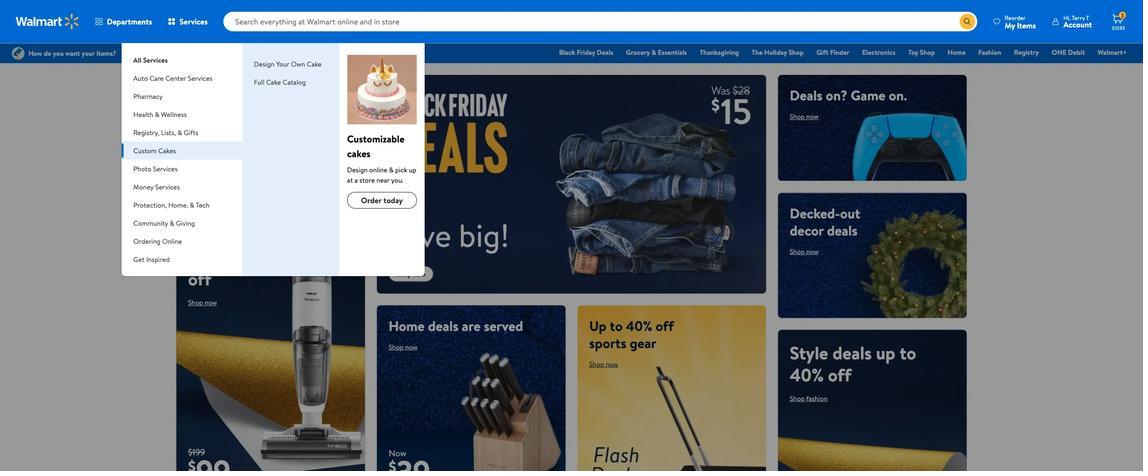 Task type: vqa. For each thing, say whether or not it's contained in the screenshot.
Shop for Deals on? Game on.
yes



Task type: describe. For each thing, give the bounding box(es) containing it.
shop now link for save big!
[[389, 267, 433, 282]]

Walmart Site-Wide search field
[[223, 12, 977, 31]]

fashion
[[806, 394, 828, 404]]

custom cakes image
[[347, 55, 417, 125]]

protection, home, & tech button
[[122, 196, 242, 214]]

full cake catalog
[[254, 77, 306, 87]]

decor
[[790, 221, 824, 240]]

save big!
[[389, 213, 509, 257]]

save
[[389, 213, 451, 257]]

gifts
[[184, 128, 198, 137]]

photo services button
[[122, 160, 242, 178]]

shop for up to 40% off sports gear
[[589, 360, 604, 369]]

home link
[[943, 47, 970, 58]]

on?
[[826, 86, 847, 105]]

$10.93
[[1112, 25, 1125, 31]]

home for home
[[948, 48, 966, 57]]

registry, lists, & gifts button
[[122, 124, 242, 142]]

photo
[[133, 164, 151, 174]]

custom cakes
[[133, 146, 176, 155]]

deals on? game on.
[[790, 86, 907, 105]]

community
[[133, 218, 168, 228]]

protection, home, & tech
[[133, 200, 210, 210]]

$199
[[188, 447, 205, 459]]

holiday
[[764, 48, 787, 57]]

wellness
[[161, 110, 187, 119]]

grocery & essentials
[[626, 48, 687, 57]]

tech
[[196, 200, 210, 210]]

registry link
[[1010, 47, 1043, 58]]

deals for home deals up to 30% off
[[239, 223, 278, 247]]

cakes
[[347, 147, 371, 160]]

departments button
[[87, 10, 160, 33]]

off inside up to 40% off sports gear
[[656, 317, 674, 336]]

care
[[150, 73, 164, 83]]

decked-out decor deals
[[790, 204, 860, 240]]

order today
[[361, 195, 403, 206]]

gift finder
[[816, 48, 849, 57]]

near
[[377, 175, 390, 185]]

up for style deals up to 40% off
[[876, 341, 895, 365]]

up inside 'customizable cakes design online & pick up at a store near you.'
[[409, 165, 416, 175]]

& left the giving
[[170, 218, 174, 228]]

today
[[383, 195, 403, 206]]

up to 40% off sports gear
[[589, 317, 674, 353]]

walmart+
[[1098, 48, 1127, 57]]

decked-
[[790, 204, 840, 223]]

off for home deals up to 30% off
[[188, 267, 211, 292]]

walmart image
[[16, 14, 79, 29]]

hi, terry t account
[[1063, 13, 1092, 30]]

community & giving button
[[122, 214, 242, 232]]

photo services
[[133, 164, 178, 174]]

home,
[[168, 200, 188, 210]]

to for style
[[900, 341, 916, 365]]

the holiday shop
[[752, 48, 804, 57]]

design your own cake link
[[254, 59, 322, 69]]

deals for style deals up to 40% off
[[832, 341, 872, 365]]

items
[[1017, 20, 1036, 31]]

0 vertical spatial design
[[254, 59, 274, 69]]

shop now link for decked-out decor deals
[[790, 247, 819, 256]]

money services button
[[122, 178, 242, 196]]

gift
[[816, 48, 828, 57]]

registry
[[1014, 48, 1039, 57]]

shop for style deals up to 40% off
[[790, 394, 805, 404]]

services inside 'dropdown button'
[[180, 16, 208, 27]]

protection,
[[133, 200, 167, 210]]

auto
[[133, 73, 148, 83]]

black
[[559, 48, 575, 57]]

1 horizontal spatial deals
[[790, 86, 823, 105]]

pharmacy button
[[122, 87, 242, 105]]

up for home deals up to 30% off
[[188, 245, 207, 269]]

40% inside style deals up to 40% off
[[790, 363, 824, 387]]

high
[[188, 86, 217, 105]]

now dollar 39 null group
[[377, 447, 430, 472]]

black friday deals
[[559, 48, 613, 57]]

the
[[752, 48, 763, 57]]

my
[[1005, 20, 1015, 31]]

home deals are served
[[389, 317, 523, 336]]

customizable
[[347, 132, 405, 146]]

shop for home deals up to 30% off
[[188, 298, 203, 308]]

now for home deals are served
[[405, 343, 418, 352]]

shop fashion link
[[790, 394, 828, 404]]

services for photo services
[[153, 164, 178, 174]]

grocery
[[626, 48, 650, 57]]

electronics
[[862, 48, 896, 57]]

reorder my items
[[1005, 13, 1036, 31]]

are
[[462, 317, 481, 336]]

all
[[133, 55, 141, 65]]

now for deals on? game on.
[[806, 112, 819, 121]]

hi,
[[1063, 13, 1071, 22]]

deals inside black friday deals link
[[597, 48, 613, 57]]

one debit link
[[1047, 47, 1089, 58]]

design your own cake
[[254, 59, 322, 69]]

shop now for deals on? game on.
[[790, 112, 819, 121]]

tech
[[220, 86, 247, 105]]

shop for high tech gifts, huge savings
[[188, 129, 203, 139]]

inspired
[[146, 255, 170, 264]]

now for save big!
[[413, 270, 426, 279]]

to inside up to 40% off sports gear
[[610, 317, 623, 336]]

online
[[162, 237, 182, 246]]

now for up to 40% off sports gear
[[606, 360, 618, 369]]

& right health
[[155, 110, 159, 119]]

one debit
[[1052, 48, 1085, 57]]

finder
[[830, 48, 849, 57]]

savings
[[188, 103, 231, 122]]

reorder
[[1005, 13, 1026, 22]]



Task type: locate. For each thing, give the bounding box(es) containing it.
get inspired button
[[122, 251, 242, 269]]

up inside the "home deals up to 30% off"
[[188, 245, 207, 269]]

deals inside style deals up to 40% off
[[832, 341, 872, 365]]

design inside 'customizable cakes design online & pick up at a store near you.'
[[347, 165, 368, 175]]

t
[[1086, 13, 1089, 22]]

to inside the "home deals up to 30% off"
[[212, 245, 228, 269]]

2 horizontal spatial off
[[828, 363, 851, 387]]

black friday deals link
[[555, 47, 618, 58]]

deals for home deals are served
[[428, 317, 458, 336]]

walmart+ link
[[1093, 47, 1131, 58]]

auto care center services button
[[122, 69, 242, 87]]

up inside style deals up to 40% off
[[876, 341, 895, 365]]

shop for home deals are served
[[389, 343, 404, 352]]

services right all
[[143, 55, 168, 65]]

2 vertical spatial up
[[876, 341, 895, 365]]

ordering online button
[[122, 232, 242, 251]]

auto care center services
[[133, 73, 212, 83]]

cake right full
[[266, 77, 281, 87]]

was dollar $199, now dollar 99 group
[[176, 447, 231, 472]]

essentials
[[658, 48, 687, 57]]

shop now link for home deals are served
[[389, 343, 418, 352]]

shop now link for high tech gifts, huge savings
[[188, 129, 217, 139]]

shop now for up to 40% off sports gear
[[589, 360, 618, 369]]

2 vertical spatial home
[[389, 317, 425, 336]]

deals left on?
[[790, 86, 823, 105]]

1 horizontal spatial off
[[656, 317, 674, 336]]

thanksgiving link
[[695, 47, 743, 58]]

2 horizontal spatial to
[[900, 341, 916, 365]]

& inside 'customizable cakes design online & pick up at a store near you.'
[[389, 165, 394, 175]]

2 horizontal spatial home
[[948, 48, 966, 57]]

lists,
[[161, 128, 176, 137]]

0 horizontal spatial design
[[254, 59, 274, 69]]

debit
[[1068, 48, 1085, 57]]

1 vertical spatial design
[[347, 165, 368, 175]]

the holiday shop link
[[747, 47, 808, 58]]

& left pick on the left top
[[389, 165, 394, 175]]

3
[[1121, 11, 1124, 19]]

pick
[[395, 165, 407, 175]]

off for style deals up to 40% off
[[828, 363, 851, 387]]

0 vertical spatial off
[[188, 267, 211, 292]]

services button
[[160, 10, 216, 33]]

to for home
[[212, 245, 228, 269]]

home for home deals up to 30% off
[[188, 223, 234, 247]]

2 vertical spatial off
[[828, 363, 851, 387]]

1 horizontal spatial cake
[[307, 59, 322, 69]]

shop now for home deals are served
[[389, 343, 418, 352]]

2 vertical spatial to
[[900, 341, 916, 365]]

out
[[840, 204, 860, 223]]

on.
[[889, 86, 907, 105]]

home deals up to 30% off
[[188, 223, 278, 292]]

shop now link
[[790, 112, 819, 121], [188, 129, 217, 139], [790, 247, 819, 256], [389, 267, 433, 282], [188, 298, 217, 308], [389, 343, 418, 352], [589, 360, 618, 369]]

high tech gifts, huge savings
[[188, 86, 315, 122]]

a
[[355, 175, 358, 185]]

0 horizontal spatial to
[[212, 245, 228, 269]]

shop now for decked-out decor deals
[[790, 247, 819, 256]]

40% right up
[[626, 317, 652, 336]]

0 horizontal spatial deals
[[597, 48, 613, 57]]

shop now for home deals up to 30% off
[[188, 298, 217, 308]]

to inside style deals up to 40% off
[[900, 341, 916, 365]]

services up "protection, home, & tech"
[[155, 182, 180, 192]]

up
[[409, 165, 416, 175], [188, 245, 207, 269], [876, 341, 895, 365]]

departments
[[107, 16, 152, 27]]

now
[[806, 112, 819, 121], [205, 129, 217, 139], [806, 247, 819, 256], [413, 270, 426, 279], [205, 298, 217, 308], [405, 343, 418, 352], [606, 360, 618, 369]]

0 horizontal spatial cake
[[266, 77, 281, 87]]

1 horizontal spatial to
[[610, 317, 623, 336]]

sports
[[589, 334, 626, 353]]

catalog
[[283, 77, 306, 87]]

1 vertical spatial off
[[656, 317, 674, 336]]

off inside style deals up to 40% off
[[828, 363, 851, 387]]

terry
[[1072, 13, 1085, 22]]

0 horizontal spatial off
[[188, 267, 211, 292]]

0 horizontal spatial home
[[188, 223, 234, 247]]

1 vertical spatial up
[[188, 245, 207, 269]]

thanksgiving
[[700, 48, 739, 57]]

home
[[948, 48, 966, 57], [188, 223, 234, 247], [389, 317, 425, 336]]

electronics link
[[858, 47, 900, 58]]

now for decked-out decor deals
[[806, 247, 819, 256]]

registry, lists, & gifts
[[133, 128, 198, 137]]

to
[[212, 245, 228, 269], [610, 317, 623, 336], [900, 341, 916, 365]]

store
[[359, 175, 375, 185]]

ordering
[[133, 237, 160, 246]]

you.
[[391, 175, 403, 185]]

now
[[389, 447, 406, 460]]

1 horizontal spatial 40%
[[790, 363, 824, 387]]

full
[[254, 77, 264, 87]]

deals right the friday
[[597, 48, 613, 57]]

& inside dropdown button
[[178, 128, 182, 137]]

cake
[[307, 59, 322, 69], [266, 77, 281, 87]]

services for money services
[[155, 182, 180, 192]]

customizable cakes design online & pick up at a store near you.
[[347, 132, 416, 185]]

health & wellness button
[[122, 105, 242, 124]]

health & wellness
[[133, 110, 187, 119]]

shop now link for home deals up to 30% off
[[188, 298, 217, 308]]

1 vertical spatial cake
[[266, 77, 281, 87]]

services down cakes
[[153, 164, 178, 174]]

shop for save big!
[[396, 270, 412, 279]]

fashion link
[[974, 47, 1006, 58]]

0 horizontal spatial up
[[188, 245, 207, 269]]

deals inside the "home deals up to 30% off"
[[239, 223, 278, 247]]

toy shop
[[908, 48, 935, 57]]

Search search field
[[223, 12, 977, 31]]

0 vertical spatial 40%
[[626, 317, 652, 336]]

shop now for high tech gifts, huge savings
[[188, 129, 217, 139]]

1 horizontal spatial home
[[389, 317, 425, 336]]

1 vertical spatial 40%
[[790, 363, 824, 387]]

all services
[[133, 55, 168, 65]]

home for home deals are served
[[389, 317, 425, 336]]

off inside the "home deals up to 30% off"
[[188, 267, 211, 292]]

services up 'high'
[[188, 73, 212, 83]]

shop now for save big!
[[396, 270, 426, 279]]

services for all services
[[143, 55, 168, 65]]

style deals up to 40% off
[[790, 341, 916, 387]]

&
[[652, 48, 656, 57], [155, 110, 159, 119], [178, 128, 182, 137], [389, 165, 394, 175], [190, 200, 194, 210], [170, 218, 174, 228]]

& left gifts
[[178, 128, 182, 137]]

30%
[[232, 245, 265, 269]]

one
[[1052, 48, 1066, 57]]

shop for decked-out decor deals
[[790, 247, 805, 256]]

toy shop link
[[904, 47, 939, 58]]

search icon image
[[964, 18, 971, 25]]

order today link
[[347, 192, 417, 209]]

40% up shop fashion link
[[790, 363, 824, 387]]

& left tech
[[190, 200, 194, 210]]

game
[[851, 86, 886, 105]]

& inside "dropdown button"
[[190, 200, 194, 210]]

1 horizontal spatial design
[[347, 165, 368, 175]]

big!
[[459, 213, 509, 257]]

online
[[369, 165, 387, 175]]

2 horizontal spatial up
[[876, 341, 895, 365]]

huge
[[285, 86, 315, 105]]

home inside the "home deals up to 30% off"
[[188, 223, 234, 247]]

ordering online
[[133, 237, 182, 246]]

40% inside up to 40% off sports gear
[[626, 317, 652, 336]]

at
[[347, 175, 353, 185]]

gifts,
[[250, 86, 282, 105]]

up
[[589, 317, 606, 336]]

design left your
[[254, 59, 274, 69]]

0 vertical spatial home
[[948, 48, 966, 57]]

1 vertical spatial to
[[610, 317, 623, 336]]

1 horizontal spatial up
[[409, 165, 416, 175]]

1 vertical spatial home
[[188, 223, 234, 247]]

custom cakes button
[[122, 142, 242, 160]]

community & giving
[[133, 218, 195, 228]]

0 horizontal spatial 40%
[[626, 317, 652, 336]]

cakes
[[158, 146, 176, 155]]

1 vertical spatial deals
[[790, 86, 823, 105]]

cake right own
[[307, 59, 322, 69]]

0 vertical spatial deals
[[597, 48, 613, 57]]

off
[[188, 267, 211, 292], [656, 317, 674, 336], [828, 363, 851, 387]]

your
[[276, 59, 289, 69]]

now for high tech gifts, huge savings
[[205, 129, 217, 139]]

deals inside decked-out decor deals
[[827, 221, 858, 240]]

get
[[133, 255, 145, 264]]

& right grocery
[[652, 48, 656, 57]]

style
[[790, 341, 828, 365]]

0 vertical spatial cake
[[307, 59, 322, 69]]

design up a at the top
[[347, 165, 368, 175]]

shop now link for up to 40% off sports gear
[[589, 360, 618, 369]]

custom
[[133, 146, 157, 155]]

shop now link for deals on? game on.
[[790, 112, 819, 121]]

0 vertical spatial to
[[212, 245, 228, 269]]

services up all services link
[[180, 16, 208, 27]]

now for home deals up to 30% off
[[205, 298, 217, 308]]

0 vertical spatial up
[[409, 165, 416, 175]]

shop fashion
[[790, 394, 828, 404]]

shop for deals on? game on.
[[790, 112, 805, 121]]

own
[[291, 59, 305, 69]]



